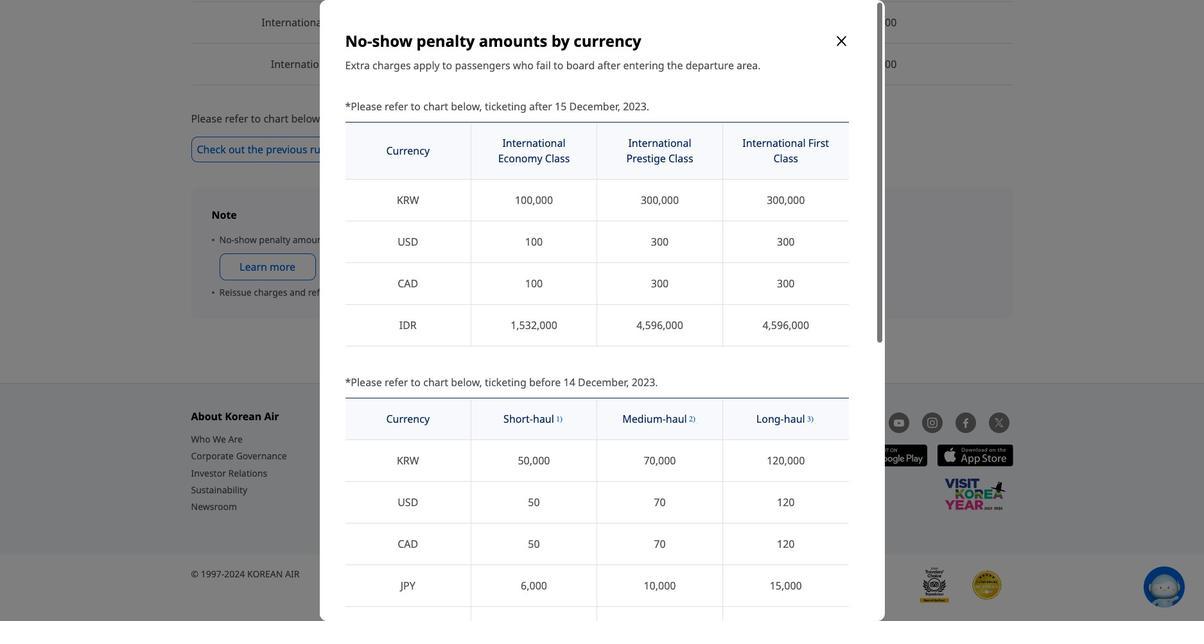 Task type: vqa. For each thing, say whether or not it's contained in the screenshot.


Task type: locate. For each thing, give the bounding box(es) containing it.
100 for usd
[[525, 235, 543, 249]]

no- inside the no-show penalty amounts by currency document
[[345, 30, 372, 51]]

terms left '&'
[[493, 410, 524, 424]]

© 1997-2024 korean air
[[191, 569, 300, 581]]

currency up feedback
[[386, 413, 430, 427]]

50 right tarmac
[[528, 496, 540, 510]]

2023. up "medium-"
[[632, 376, 658, 390]]

out
[[229, 143, 245, 157]]

1 vertical spatial international first class
[[743, 136, 830, 166]]

december, for 15
[[570, 100, 621, 114]]

investor relations link
[[191, 467, 267, 481]]

penalty for no-show penalty amounts may vary by country of departure.
[[259, 234, 291, 246]]

before inside the no-show penalty amounts by currency document
[[529, 376, 561, 390]]

100 down 100,000
[[525, 235, 543, 249]]

1 horizontal spatial the
[[667, 58, 683, 73]]

2 usd 500 from the top
[[856, 57, 897, 71]]

notification services link
[[644, 450, 730, 464]]

1 vertical spatial customer
[[342, 451, 384, 463]]

refer left december on the left top of page
[[385, 100, 408, 114]]

1 vertical spatial first
[[809, 136, 830, 150]]

1 horizontal spatial 14
[[564, 376, 576, 390]]

and
[[290, 287, 306, 299], [571, 467, 587, 480]]

customer down notice link
[[342, 451, 384, 463]]

0 vertical spatial 50
[[528, 496, 540, 510]]

service center link
[[342, 467, 403, 481]]

the
[[667, 58, 683, 73], [248, 143, 264, 157]]

no-show penalty amounts may vary by country of departure.
[[219, 234, 476, 246]]

1 300,000 from the left
[[641, 193, 679, 208]]

120 up '15,000'
[[777, 538, 795, 552]]

1 vertical spatial 500
[[880, 57, 897, 71]]

120,000
[[767, 454, 805, 468]]

1 500 from the top
[[880, 15, 897, 30]]

0 vertical spatial december,
[[570, 100, 621, 114]]

0 vertical spatial 100
[[525, 235, 543, 249]]

and left legal
[[571, 467, 587, 480]]

chart
[[424, 100, 449, 114], [264, 112, 289, 126], [424, 376, 449, 390]]

1 vertical spatial cad
[[398, 538, 418, 552]]

haul up the policy at the bottom left of page
[[533, 413, 554, 427]]

1 horizontal spatial apply
[[414, 58, 440, 73]]

of left use
[[521, 451, 530, 463]]

refer up customer support
[[385, 376, 408, 390]]

notice up tarmac
[[493, 482, 520, 494]]

usd 500 down close
[[856, 57, 897, 71]]

0 vertical spatial no-
[[345, 30, 372, 51]]

no-show penalty amounts by currency document
[[320, 0, 885, 622]]

300,000
[[641, 193, 679, 208], [767, 193, 805, 208]]

amounts left may at the left of the page
[[293, 234, 330, 246]]

0 horizontal spatial charges
[[254, 287, 287, 299]]

by right vary
[[373, 234, 383, 246]]

currency down december on the left top of page
[[386, 144, 430, 158]]

120
[[777, 496, 795, 510], [777, 538, 795, 552]]

1 vertical spatial *please
[[345, 376, 382, 390]]

and inside 'privacy policy terms of use terms of carriage and legal notice tarmac delay'
[[571, 467, 587, 480]]

charges inside the no-show penalty amounts by currency document
[[373, 58, 411, 73]]

2 horizontal spatial haul
[[784, 413, 806, 427]]

2 service from the left
[[688, 467, 718, 480]]

chart for please refer to chart below, ticketing before 14 december 2023.
[[264, 112, 289, 126]]

sitemap link
[[644, 517, 679, 531]]

1 horizontal spatial 300,000
[[767, 193, 805, 208]]

no- up 'extra'
[[345, 30, 372, 51]]

0 vertical spatial apply
[[414, 58, 440, 73]]

0 vertical spatial charges
[[373, 58, 411, 73]]

2 50 from the top
[[528, 538, 540, 552]]

500
[[880, 15, 897, 30], [880, 57, 897, 71]]

privacy
[[493, 434, 526, 446]]

policy
[[528, 434, 555, 446]]

1 krw from the top
[[397, 193, 419, 208]]

terms
[[493, 410, 524, 424], [493, 451, 519, 463], [493, 467, 519, 480]]

refer
[[385, 100, 408, 114], [225, 112, 248, 126], [385, 376, 408, 390]]

refer for *please refer to chart below, ticketing before 14 december, 2023.
[[385, 376, 408, 390]]

passengers
[[455, 58, 511, 73]]

70 for usd
[[654, 496, 666, 510]]

1 currency from the top
[[386, 144, 430, 158]]

and left refund
[[290, 287, 306, 299]]

by up extra charges apply to passengers who fail to board after entering the departure area.
[[552, 30, 570, 51]]

1 vertical spatial notice
[[493, 482, 520, 494]]

before for december,
[[529, 376, 561, 390]]

100 up 1,532,000
[[525, 277, 543, 291]]

1 vertical spatial krw
[[397, 454, 419, 468]]

amounts inside document
[[479, 30, 548, 51]]

2 krw from the top
[[397, 454, 419, 468]]

1 vertical spatial currency
[[386, 413, 430, 427]]

1 horizontal spatial after
[[598, 58, 621, 73]]

usd 500 for international first class
[[856, 57, 897, 71]]

use
[[532, 451, 548, 463]]

©
[[191, 569, 199, 581]]

2 500 from the top
[[880, 57, 897, 71]]

krw for international economy class
[[397, 193, 419, 208]]

0 vertical spatial amounts
[[479, 30, 548, 51]]

&
[[527, 410, 535, 424]]

0 horizontal spatial show
[[235, 234, 257, 246]]

0 vertical spatial before
[[370, 112, 401, 126]]

usd left departure.
[[398, 235, 419, 249]]

14 up policies
[[564, 376, 576, 390]]

0 vertical spatial *please
[[345, 100, 382, 114]]

0 vertical spatial 14
[[404, 112, 416, 126]]

krw for short-haul
[[397, 454, 419, 468]]

currency for international economy class
[[386, 144, 430, 158]]

1 cad from the top
[[398, 277, 418, 291]]

ticketing
[[485, 100, 527, 114], [325, 112, 367, 126], [485, 376, 527, 390]]

after
[[598, 58, 621, 73], [529, 100, 552, 114]]

1 horizontal spatial prestige
[[627, 152, 666, 166]]

feedback
[[386, 451, 426, 463]]

customer support
[[342, 410, 436, 424]]

1 vertical spatial december,
[[578, 376, 629, 390]]

please refer to chart below, ticketing before 14 december 2023.
[[191, 112, 497, 126]]

1 vertical spatial usd 500
[[856, 57, 897, 71]]

1 horizontal spatial before
[[529, 376, 561, 390]]

haul for medium-
[[666, 413, 687, 427]]

charges down learn more button
[[254, 287, 287, 299]]

*please down 'extra'
[[345, 100, 382, 114]]

cad up jpy
[[398, 538, 418, 552]]

service inside business travels notification services customer service plan
[[688, 467, 718, 480]]

the right entering on the top
[[667, 58, 683, 73]]

0 vertical spatial first
[[337, 57, 358, 71]]

2023.
[[623, 100, 650, 114], [471, 112, 497, 126], [632, 376, 658, 390]]

1 vertical spatial 50
[[528, 538, 540, 552]]

2 120 from the top
[[777, 538, 795, 552]]

1 vertical spatial amounts
[[293, 234, 330, 246]]

newsroom link
[[191, 500, 237, 515]]

120 down 120,000
[[777, 496, 795, 510]]

terms down terms of use 'link'
[[493, 467, 519, 480]]

international
[[262, 15, 325, 30], [271, 57, 334, 71], [503, 136, 566, 150], [629, 136, 692, 150], [743, 136, 806, 150]]

terms down privacy
[[493, 451, 519, 463]]

ticketing up the "short-"
[[485, 376, 527, 390]]

1 vertical spatial before
[[529, 376, 561, 390]]

no- down note at left
[[219, 234, 235, 246]]

0 horizontal spatial penalty
[[259, 234, 291, 246]]

of
[[420, 234, 429, 246], [521, 451, 530, 463], [521, 467, 530, 480]]

0 horizontal spatial the
[[248, 143, 264, 157]]

1 vertical spatial international prestige class
[[627, 136, 694, 166]]

apply
[[414, 58, 440, 73], [380, 287, 403, 299]]

currency for short-haul
[[386, 413, 430, 427]]

0 horizontal spatial 300,000
[[641, 193, 679, 208]]

who we are corporate governance investor relations sustainability newsroom
[[191, 434, 287, 513]]

ticketing down who
[[485, 100, 527, 114]]

penalties
[[339, 287, 377, 299]]

1 vertical spatial and
[[571, 467, 587, 480]]

0 horizontal spatial haul
[[533, 413, 554, 427]]

privacy policy terms of use terms of carriage and legal notice tarmac delay
[[493, 434, 612, 511]]

1 horizontal spatial penalty
[[417, 30, 475, 51]]

idr
[[399, 319, 417, 333]]

1 horizontal spatial charges
[[373, 58, 411, 73]]

0 vertical spatial krw
[[397, 193, 419, 208]]

1 horizontal spatial notice
[[493, 482, 520, 494]]

2023. down entering on the top
[[623, 100, 650, 114]]

usd 500 up close
[[856, 15, 897, 30]]

apply right penalties
[[380, 287, 403, 299]]

penalty up learn more
[[259, 234, 291, 246]]

14 inside the no-show penalty amounts by currency document
[[564, 376, 576, 390]]

customer down notification
[[644, 467, 686, 480]]

0 horizontal spatial and
[[290, 287, 306, 299]]

class inside international prestige class
[[669, 152, 694, 166]]

apply up december on the left top of page
[[414, 58, 440, 73]]

0 vertical spatial cad
[[398, 277, 418, 291]]

learn more
[[240, 260, 296, 275]]

70 for cad
[[654, 538, 666, 552]]

1 vertical spatial prestige
[[627, 152, 666, 166]]

haul for long-
[[784, 413, 806, 427]]

2 currency from the top
[[386, 413, 430, 427]]

2 haul from the left
[[666, 413, 687, 427]]

1 vertical spatial terms
[[493, 451, 519, 463]]

1 vertical spatial penalty
[[259, 234, 291, 246]]

haul
[[533, 413, 554, 427], [666, 413, 687, 427], [784, 413, 806, 427]]

0 vertical spatial usd 500
[[856, 15, 897, 30]]

refer right please
[[225, 112, 248, 126]]

1 50 from the top
[[528, 496, 540, 510]]

1 vertical spatial charges
[[254, 287, 287, 299]]

first
[[337, 57, 358, 71], [809, 136, 830, 150]]

after left the 15
[[529, 100, 552, 114]]

ticketing up rule
[[325, 112, 367, 126]]

1 horizontal spatial show
[[372, 30, 413, 51]]

penalty up passengers
[[417, 30, 475, 51]]

haul up 120,000
[[784, 413, 806, 427]]

14
[[404, 112, 416, 126], [564, 376, 576, 390]]

15
[[555, 100, 567, 114]]

before left december on the left top of page
[[370, 112, 401, 126]]

1 vertical spatial show
[[235, 234, 257, 246]]

6,000
[[521, 580, 547, 594]]

0 vertical spatial terms
[[493, 410, 524, 424]]

below, for *please refer to chart below, ticketing after 15 december, 2023.
[[451, 100, 482, 114]]

no-
[[345, 30, 372, 51], [219, 234, 235, 246]]

we
[[213, 434, 226, 446]]

are
[[228, 434, 243, 446]]

of right 'country'
[[420, 234, 429, 246]]

1 vertical spatial 120
[[777, 538, 795, 552]]

medium-haul
[[623, 413, 687, 427]]

70 down the "sitemap" link
[[654, 538, 666, 552]]

1 horizontal spatial international first class
[[743, 136, 830, 166]]

2 100 from the top
[[525, 277, 543, 291]]

*please up customer support
[[345, 376, 382, 390]]

note
[[212, 208, 237, 222]]

2 cad from the top
[[398, 538, 418, 552]]

penalty
[[417, 30, 475, 51], [259, 234, 291, 246]]

0 horizontal spatial service
[[342, 467, 372, 480]]

2023. right december on the left top of page
[[471, 112, 497, 126]]

1 horizontal spatial haul
[[666, 413, 687, 427]]

1 horizontal spatial and
[[571, 467, 587, 480]]

2 vertical spatial customer
[[644, 467, 686, 480]]

cad
[[398, 277, 418, 291], [398, 538, 418, 552]]

0 vertical spatial 500
[[880, 15, 897, 30]]

0 horizontal spatial no-
[[219, 234, 235, 246]]

1 horizontal spatial international prestige class
[[627, 136, 694, 166]]

0 horizontal spatial before
[[370, 112, 401, 126]]

14 left december on the left top of page
[[404, 112, 416, 126]]

0 vertical spatial 70
[[654, 496, 666, 510]]

2024
[[224, 569, 245, 581]]

international inside international economy class
[[503, 136, 566, 150]]

korean
[[247, 569, 283, 581]]

long-haul
[[757, 413, 806, 427]]

0 horizontal spatial by
[[373, 234, 383, 246]]

100
[[525, 235, 543, 249], [525, 277, 543, 291]]

customer feedback link
[[342, 450, 426, 464]]

charges for no-show penalty amounts by currency
[[373, 58, 411, 73]]

1 vertical spatial 100
[[525, 277, 543, 291]]

1 horizontal spatial no-
[[345, 30, 372, 51]]

show inside document
[[372, 30, 413, 51]]

2 *please from the top
[[345, 376, 382, 390]]

charges right 'extra'
[[373, 58, 411, 73]]

500 for international prestige class
[[880, 15, 897, 30]]

1 vertical spatial 14
[[564, 376, 576, 390]]

70 up sitemap
[[654, 496, 666, 510]]

visit korea year 2023 to 2024 image
[[944, 479, 1008, 511]]

penalty for no-show penalty amounts by currency
[[417, 30, 475, 51]]

0 horizontal spatial 14
[[404, 112, 416, 126]]

currency
[[574, 30, 642, 51]]

70
[[654, 496, 666, 510], [654, 538, 666, 552]]

120 for cad
[[777, 538, 795, 552]]

prestige inside international prestige class
[[627, 152, 666, 166]]

500 for international first class
[[880, 57, 897, 71]]

of down terms of use 'link'
[[521, 467, 530, 480]]

the right out
[[248, 143, 264, 157]]

service left center
[[342, 467, 372, 480]]

2 70 from the top
[[654, 538, 666, 552]]

0 vertical spatial 120
[[777, 496, 795, 510]]

0 vertical spatial after
[[598, 58, 621, 73]]

1 vertical spatial of
[[521, 451, 530, 463]]

1 horizontal spatial service
[[688, 467, 718, 480]]

customer inside the notice customer feedback service center
[[342, 451, 384, 463]]

0 vertical spatial international prestige class
[[262, 15, 394, 30]]

3 haul from the left
[[784, 413, 806, 427]]

the inside button
[[248, 143, 264, 157]]

1 horizontal spatial 4,596,000
[[763, 319, 810, 333]]

usd up close
[[856, 15, 877, 30]]

check out the previous rule button
[[191, 137, 335, 163]]

no- for no-show penalty amounts may vary by country of departure.
[[219, 234, 235, 246]]

0 horizontal spatial notice
[[342, 434, 369, 446]]

2 300,000 from the left
[[767, 193, 805, 208]]

notice inside 'privacy policy terms of use terms of carriage and legal notice tarmac delay'
[[493, 482, 520, 494]]

customer up notice link
[[342, 410, 392, 424]]

1 *please from the top
[[345, 100, 382, 114]]

0 horizontal spatial 4,596,000
[[637, 319, 684, 333]]

cad up "idr" on the bottom
[[398, 277, 418, 291]]

chart for *please refer to chart below, ticketing after 15 december, 2023.
[[424, 100, 449, 114]]

corporate
[[191, 451, 234, 463]]

international inside international prestige class
[[629, 136, 692, 150]]

1 horizontal spatial first
[[809, 136, 830, 150]]

0 vertical spatial by
[[552, 30, 570, 51]]

notice link
[[342, 433, 369, 447]]

chart for *please refer to chart below, ticketing before 14 december, 2023.
[[424, 376, 449, 390]]

reissue charges and refund penalties apply separately.
[[219, 287, 451, 299]]

0 vertical spatial and
[[290, 287, 306, 299]]

to
[[443, 58, 453, 73], [554, 58, 564, 73], [411, 100, 421, 114], [251, 112, 261, 126], [411, 376, 421, 390]]

usd down close
[[856, 57, 877, 71]]

0 vertical spatial penalty
[[417, 30, 475, 51]]

2 vertical spatial terms
[[493, 467, 519, 480]]

0 vertical spatial show
[[372, 30, 413, 51]]

medium-
[[623, 413, 666, 427]]

after down "currency"
[[598, 58, 621, 73]]

0 horizontal spatial prestige
[[327, 15, 367, 30]]

usd down "currency"
[[582, 57, 603, 71]]

notice
[[342, 434, 369, 446], [493, 482, 520, 494]]

december, right the 15
[[570, 100, 621, 114]]

services
[[696, 451, 730, 463]]

15,000
[[770, 580, 802, 594]]

1 100 from the top
[[525, 235, 543, 249]]

customer
[[342, 410, 392, 424], [342, 451, 384, 463], [644, 467, 686, 480]]

1 horizontal spatial by
[[552, 30, 570, 51]]

50 down delay at left
[[528, 538, 540, 552]]

refund
[[308, 287, 337, 299]]

50 for cad
[[528, 538, 540, 552]]

international first class
[[271, 57, 385, 71], [743, 136, 830, 166]]

penalty inside document
[[417, 30, 475, 51]]

check out the previous rule
[[197, 143, 329, 157]]

1 horizontal spatial amounts
[[479, 30, 548, 51]]

0 vertical spatial currency
[[386, 144, 430, 158]]

charges for no-show penalty amounts may vary by country of departure.
[[254, 287, 287, 299]]

notice up customer feedback link
[[342, 434, 369, 446]]

1 service from the left
[[342, 467, 372, 480]]

1 usd 500 from the top
[[856, 15, 897, 30]]

notice inside the notice customer feedback service center
[[342, 434, 369, 446]]

50 for usd
[[528, 496, 540, 510]]

sitemap
[[644, 518, 679, 530]]

1 120 from the top
[[777, 496, 795, 510]]

service down services
[[688, 467, 718, 480]]

1 haul from the left
[[533, 413, 554, 427]]

before up terms & policies
[[529, 376, 561, 390]]

notice customer feedback service center
[[342, 434, 426, 480]]

1 70 from the top
[[654, 496, 666, 510]]

show for no-show penalty amounts may vary by country of departure.
[[235, 234, 257, 246]]

long-
[[757, 413, 784, 427]]

300
[[605, 57, 623, 71], [651, 235, 669, 249], [777, 235, 795, 249], [651, 277, 669, 291], [777, 277, 795, 291]]

1 vertical spatial the
[[248, 143, 264, 157]]

0 horizontal spatial apply
[[380, 287, 403, 299]]

2023. for *please refer to chart below, ticketing after 15 december, 2023.
[[623, 100, 650, 114]]

legal
[[589, 467, 612, 480]]

0 horizontal spatial amounts
[[293, 234, 330, 246]]

0 vertical spatial the
[[667, 58, 683, 73]]

amounts up who
[[479, 30, 548, 51]]

haul up business travels link
[[666, 413, 687, 427]]

december, up "medium-"
[[578, 376, 629, 390]]

0 vertical spatial international first class
[[271, 57, 385, 71]]

no-show penalty amounts by currency dialog
[[0, 0, 1205, 622]]

4,596,000
[[637, 319, 684, 333], [763, 319, 810, 333]]

to for please refer to chart below, ticketing before 14 december 2023.
[[251, 112, 261, 126]]



Task type: describe. For each thing, give the bounding box(es) containing it.
other sites link
[[644, 500, 691, 515]]

close button
[[827, 27, 877, 55]]

customer service plan link
[[644, 467, 739, 481]]

0 horizontal spatial after
[[529, 100, 552, 114]]

rule
[[310, 143, 329, 157]]

1 vertical spatial apply
[[380, 287, 403, 299]]

short-haul
[[504, 413, 554, 427]]

air
[[285, 569, 300, 581]]

cad for idr
[[398, 277, 418, 291]]

international economy class
[[498, 136, 570, 166]]

show for no-show penalty amounts by currency
[[372, 30, 413, 51]]

others
[[644, 410, 679, 424]]

*please for *please refer to chart below, ticketing before 14 december, 2023.
[[345, 376, 382, 390]]

the inside document
[[667, 58, 683, 73]]

3 terms from the top
[[493, 467, 519, 480]]

by inside document
[[552, 30, 570, 51]]

below, for please refer to chart below, ticketing before 14 december 2023.
[[291, 112, 323, 126]]

1,532,000
[[511, 319, 558, 333]]

international inside the international first class
[[743, 136, 806, 150]]

newsroom
[[191, 501, 237, 513]]

terms & policies
[[493, 410, 576, 424]]

customer inside business travels notification services customer service plan
[[644, 467, 686, 480]]

learn
[[240, 260, 267, 275]]

departure
[[686, 58, 734, 73]]

business
[[644, 434, 681, 446]]

cad for jpy
[[398, 538, 418, 552]]

before for december
[[370, 112, 401, 126]]

entering
[[624, 58, 665, 73]]

investor
[[191, 467, 226, 480]]

economy
[[498, 152, 543, 166]]

50,000
[[518, 454, 550, 468]]

apply inside the no-show penalty amounts by currency document
[[414, 58, 440, 73]]

2 vertical spatial of
[[521, 467, 530, 480]]

2023. for *please refer to chart below, ticketing before 14 december, 2023.
[[632, 376, 658, 390]]

business travels link
[[644, 433, 713, 447]]

short-
[[504, 413, 533, 427]]

international prestige class inside the no-show penalty amounts by currency document
[[627, 136, 694, 166]]

no- for no-show penalty amounts by currency
[[345, 30, 372, 51]]

learn more button
[[219, 254, 316, 281]]

air
[[264, 410, 279, 424]]

1 terms from the top
[[493, 410, 524, 424]]

14 for december
[[404, 112, 416, 126]]

policies
[[537, 410, 576, 424]]

2023. for please refer to chart below, ticketing before 14 december 2023.
[[471, 112, 497, 126]]

area.
[[737, 58, 761, 73]]

international first class inside the no-show penalty amounts by currency document
[[743, 136, 830, 166]]

extra charges apply to passengers who fail to board after entering the departure area.
[[345, 58, 761, 73]]

vary
[[353, 234, 371, 246]]

relations
[[228, 467, 267, 480]]

jpy
[[401, 580, 416, 594]]

*please for *please refer to chart below, ticketing after 15 december, 2023.
[[345, 100, 382, 114]]

first inside the international first class
[[809, 136, 830, 150]]

download on the app store image
[[938, 445, 1014, 467]]

0 horizontal spatial first
[[337, 57, 358, 71]]

120 for usd
[[777, 496, 795, 510]]

about
[[191, 410, 222, 424]]

privacy policy link
[[493, 433, 555, 447]]

may
[[333, 234, 351, 246]]

0 horizontal spatial international prestige class
[[262, 15, 394, 30]]

more
[[270, 260, 296, 275]]

other sites sitemap
[[644, 501, 691, 530]]

100 for cad
[[525, 277, 543, 291]]

2 terms from the top
[[493, 451, 519, 463]]

1 4,596,000 from the left
[[637, 319, 684, 333]]

to for *please refer to chart below, ticketing before 14 december, 2023.
[[411, 376, 421, 390]]

0 vertical spatial of
[[420, 234, 429, 246]]

service inside the notice customer feedback service center
[[342, 467, 372, 480]]

december, for 14
[[578, 376, 629, 390]]

other
[[644, 501, 669, 513]]

usd 300
[[582, 57, 623, 71]]

below, for *please refer to chart below, ticketing before 14 december, 2023.
[[451, 376, 482, 390]]

fail
[[537, 58, 551, 73]]

reissue
[[219, 287, 252, 299]]

business travels notification services customer service plan
[[644, 434, 739, 480]]

tarmac
[[493, 498, 524, 511]]

0 horizontal spatial international first class
[[271, 57, 385, 71]]

0 vertical spatial customer
[[342, 410, 392, 424]]

class inside the international first class
[[774, 152, 799, 166]]

no-show penalty amounts by currency
[[345, 30, 642, 51]]

10,000
[[644, 580, 676, 594]]

previous
[[266, 143, 308, 157]]

amounts for by
[[479, 30, 548, 51]]

departure.
[[431, 234, 476, 246]]

refer for *please refer to chart below, ticketing after 15 december, 2023.
[[385, 100, 408, 114]]

2 4,596,000 from the left
[[763, 319, 810, 333]]

delay
[[526, 498, 550, 511]]

14 for december,
[[564, 376, 576, 390]]

tarmac delay link
[[493, 498, 550, 512]]

who we are link
[[191, 433, 243, 447]]

who
[[191, 434, 211, 446]]

class inside international economy class
[[545, 152, 570, 166]]

terms of use link
[[493, 450, 548, 464]]

to for *please refer to chart below, ticketing after 15 december, 2023.
[[411, 100, 421, 114]]

governance
[[236, 451, 287, 463]]

who
[[513, 58, 534, 73]]

amounts for may
[[293, 234, 330, 246]]

close
[[856, 35, 877, 46]]

ticketing for *please refer to chart below, ticketing before 14 december, 2023.
[[485, 376, 527, 390]]

december
[[418, 112, 468, 126]]

ticketing for *please refer to chart below, ticketing after 15 december, 2023.
[[485, 100, 527, 114]]

1 vertical spatial by
[[373, 234, 383, 246]]

terms of carriage and legal notice link
[[493, 467, 638, 495]]

refer for please refer to chart below, ticketing before 14 december 2023.
[[225, 112, 248, 126]]

separately.
[[405, 287, 451, 299]]

korean
[[225, 410, 262, 424]]

sustainability link
[[191, 484, 248, 498]]

sites
[[671, 501, 691, 513]]

ticketing for please refer to chart below, ticketing before 14 december 2023.
[[325, 112, 367, 126]]

*please refer to chart below, ticketing before 14 december, 2023.
[[345, 376, 658, 390]]

haul for short-
[[533, 413, 554, 427]]

100,000
[[515, 193, 553, 208]]

about korean air
[[191, 410, 279, 424]]

sustainability
[[191, 484, 248, 496]]

get it on google play image
[[852, 445, 927, 467]]

travels
[[684, 434, 713, 446]]

usd 500 for international prestige class
[[856, 15, 897, 30]]

chat
[[1185, 582, 1205, 594]]

notification
[[644, 451, 693, 463]]

usd down center
[[398, 496, 419, 510]]



